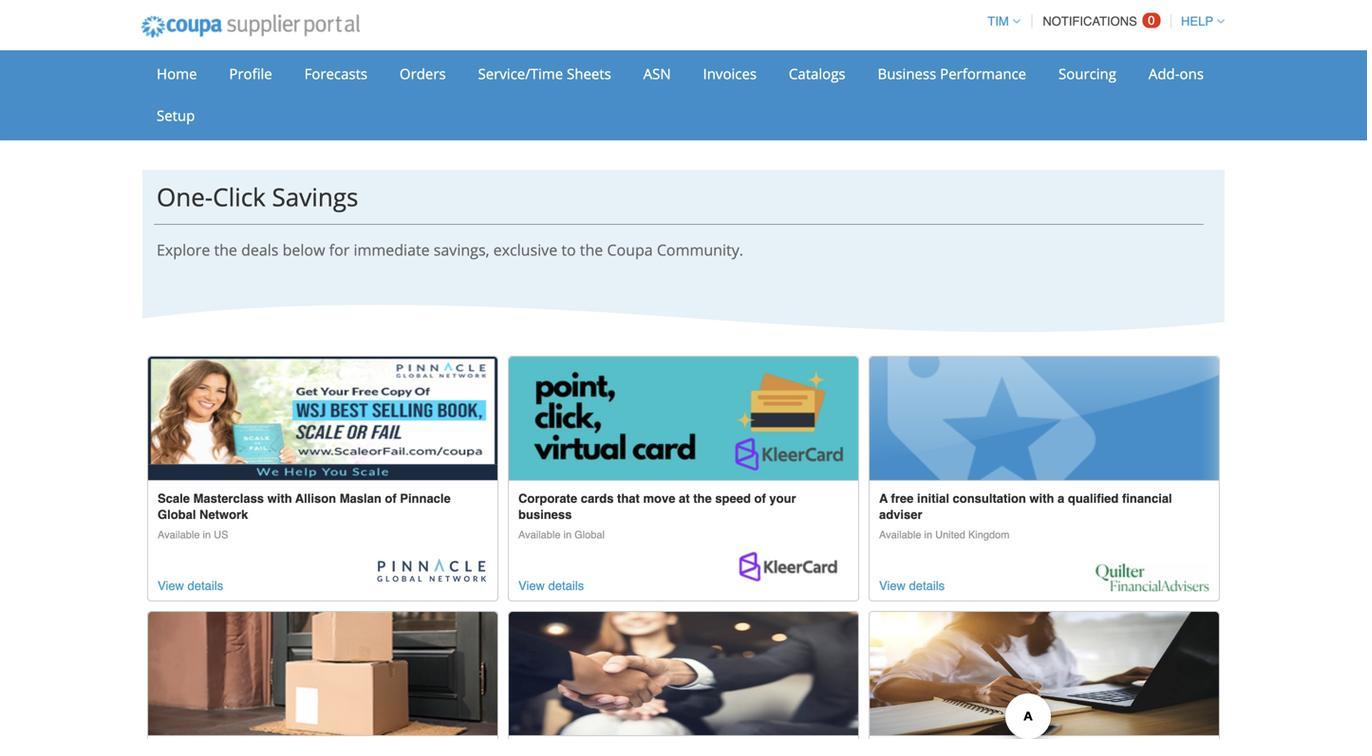 Task type: describe. For each thing, give the bounding box(es) containing it.
immediate
[[354, 240, 430, 260]]

exclusive
[[493, 240, 557, 260]]

consultation
[[953, 492, 1026, 506]]

ons
[[1180, 64, 1204, 84]]

community.
[[657, 240, 743, 260]]

view details button for scale masterclass with allison maslan of pinnacle global network
[[158, 576, 223, 596]]

of inside corporate cards that move at the speed of your business available in global
[[754, 492, 766, 506]]

united
[[935, 529, 965, 541]]

business
[[518, 508, 572, 522]]

business performance
[[878, 64, 1026, 84]]

setup link
[[144, 102, 207, 130]]

forecasts
[[304, 64, 367, 84]]

71lbs image
[[148, 612, 497, 736]]

a free initial consultation with a qualified financial adviser available in united kingdom
[[879, 492, 1172, 541]]

click
[[213, 180, 266, 214]]

forecasts link
[[292, 60, 380, 88]]

home link
[[144, 60, 209, 88]]

global inside scale masterclass with allison maslan of pinnacle global network available in us
[[158, 508, 196, 522]]

sheets
[[567, 64, 611, 84]]

notifications 0
[[1043, 13, 1155, 28]]

of inside scale masterclass with allison maslan of pinnacle global network available in us
[[385, 492, 397, 506]]

0 vertical spatial kleercard image
[[509, 357, 858, 481]]

notifications
[[1043, 14, 1137, 28]]

one-
[[157, 180, 213, 214]]

with inside the a free initial consultation with a qualified financial adviser available in united kingdom
[[1030, 492, 1054, 506]]

1 vertical spatial kleercard image
[[735, 550, 849, 592]]

view for scale masterclass with allison maslan of pinnacle global network
[[158, 579, 184, 593]]

in inside corporate cards that move at the speed of your business available in global
[[563, 529, 572, 541]]

in for adviser
[[924, 529, 932, 541]]

asn
[[643, 64, 671, 84]]

kingdom
[[968, 529, 1010, 541]]

explore
[[157, 240, 210, 260]]

invoices link
[[691, 60, 769, 88]]

add-ons link
[[1136, 60, 1216, 88]]

in for network
[[203, 529, 211, 541]]

catalogs link
[[777, 60, 858, 88]]

invoices
[[703, 64, 757, 84]]

0
[[1148, 13, 1155, 28]]

corporate
[[518, 492, 577, 506]]

0 vertical spatial pinnacle global network image
[[148, 357, 497, 481]]

maslan
[[340, 492, 381, 506]]

with inside scale masterclass with allison maslan of pinnacle global network available in us
[[267, 492, 292, 506]]

add-
[[1149, 64, 1180, 84]]

financial
[[1122, 492, 1172, 506]]

details for corporate cards that move at the speed of your business
[[548, 579, 584, 593]]

add-ons
[[1149, 64, 1204, 84]]

1 horizontal spatial the
[[580, 240, 603, 260]]

service/time
[[478, 64, 563, 84]]

available for network
[[158, 529, 200, 541]]

business performance link
[[865, 60, 1039, 88]]

available inside corporate cards that move at the speed of your business available in global
[[518, 529, 561, 541]]

coupa supplier portal image
[[128, 3, 373, 50]]

tim link
[[979, 14, 1020, 28]]

at
[[679, 492, 690, 506]]

1 vertical spatial pinnacle global network image
[[374, 559, 488, 592]]

to
[[561, 240, 576, 260]]

diversity masterminds image
[[870, 612, 1219, 736]]

help link
[[1173, 14, 1225, 28]]

masterclass
[[193, 492, 264, 506]]

asn link
[[631, 60, 683, 88]]



Task type: locate. For each thing, give the bounding box(es) containing it.
one-click savings
[[157, 180, 358, 214]]

view details button
[[158, 576, 223, 596], [518, 576, 584, 596], [879, 576, 945, 596]]

in left us
[[203, 529, 211, 541]]

that
[[617, 492, 640, 506]]

1 available from the left
[[158, 529, 200, 541]]

1 details from the left
[[188, 579, 223, 593]]

pinnacle
[[400, 492, 451, 506]]

1 with from the left
[[267, 492, 292, 506]]

3 in from the left
[[924, 529, 932, 541]]

2 available from the left
[[518, 529, 561, 541]]

view details button for corporate cards that move at the speed of your business
[[518, 576, 584, 596]]

1 horizontal spatial view details button
[[518, 576, 584, 596]]

global inside corporate cards that move at the speed of your business available in global
[[574, 529, 605, 541]]

below
[[283, 240, 325, 260]]

service/time sheets link
[[466, 60, 623, 88]]

0 horizontal spatial details
[[188, 579, 223, 593]]

profile
[[229, 64, 272, 84]]

2 horizontal spatial the
[[693, 492, 712, 506]]

view details down united
[[879, 579, 945, 593]]

sourcing link
[[1046, 60, 1129, 88]]

1 vertical spatial quilter financial advisers image
[[1096, 563, 1210, 592]]

coupa
[[607, 240, 653, 260]]

kleercard image
[[509, 357, 858, 481], [735, 550, 849, 592]]

1 of from the left
[[385, 492, 397, 506]]

in left united
[[924, 529, 932, 541]]

0 horizontal spatial view details
[[158, 579, 223, 593]]

2 horizontal spatial view details
[[879, 579, 945, 593]]

adviser
[[879, 508, 922, 522]]

performance
[[940, 64, 1026, 84]]

available inside the a free initial consultation with a qualified financial adviser available in united kingdom
[[879, 529, 921, 541]]

the inside corporate cards that move at the speed of your business available in global
[[693, 492, 712, 506]]

0 horizontal spatial with
[[267, 492, 292, 506]]

network
[[199, 508, 248, 522]]

view details down the business
[[518, 579, 584, 593]]

view down adviser
[[879, 579, 906, 593]]

us
[[214, 529, 228, 541]]

1 horizontal spatial view details
[[518, 579, 584, 593]]

service/time sheets
[[478, 64, 611, 84]]

2 horizontal spatial view details button
[[879, 576, 945, 596]]

speed
[[715, 492, 751, 506]]

3 details from the left
[[909, 579, 945, 593]]

view for a free initial consultation with a qualified financial adviser
[[879, 579, 906, 593]]

quilter financial advisers image down financial
[[1096, 563, 1210, 592]]

3 view from the left
[[879, 579, 906, 593]]

view details button down us
[[158, 576, 223, 596]]

view for corporate cards that move at the speed of your business
[[518, 579, 545, 593]]

setup
[[157, 106, 195, 125]]

1 horizontal spatial global
[[574, 529, 605, 541]]

available inside scale masterclass with allison maslan of pinnacle global network available in us
[[158, 529, 200, 541]]

tim
[[988, 14, 1009, 28]]

global down scale
[[158, 508, 196, 522]]

available down adviser
[[879, 529, 921, 541]]

2 in from the left
[[563, 529, 572, 541]]

details down the business
[[548, 579, 584, 593]]

view details button down the business
[[518, 576, 584, 596]]

pinnacle global network image down the pinnacle
[[374, 559, 488, 592]]

quilter financial advisers image up a
[[870, 357, 1219, 481]]

details down us
[[188, 579, 223, 593]]

global down cards
[[574, 529, 605, 541]]

1 vertical spatial global
[[574, 529, 605, 541]]

1 horizontal spatial details
[[548, 579, 584, 593]]

view details for scale masterclass with allison maslan of pinnacle global network
[[158, 579, 223, 593]]

view details for corporate cards that move at the speed of your business
[[518, 579, 584, 593]]

details down united
[[909, 579, 945, 593]]

of right maslan
[[385, 492, 397, 506]]

pinnacle global network image
[[148, 357, 497, 481], [374, 559, 488, 592]]

corporate cards that move at the speed of your business available in global
[[518, 492, 796, 541]]

available for adviser
[[879, 529, 921, 541]]

business
[[878, 64, 936, 84]]

in down the business
[[563, 529, 572, 541]]

a
[[1058, 492, 1065, 506]]

global
[[158, 508, 196, 522], [574, 529, 605, 541]]

the right at
[[693, 492, 712, 506]]

of
[[385, 492, 397, 506], [754, 492, 766, 506]]

2 horizontal spatial available
[[879, 529, 921, 541]]

2 horizontal spatial in
[[924, 529, 932, 541]]

explore the deals below for immediate savings, exclusive to the coupa community.
[[157, 240, 743, 260]]

certify my company image
[[509, 612, 858, 736]]

navigation
[[979, 3, 1225, 40]]

details for a free initial consultation with a qualified financial adviser
[[909, 579, 945, 593]]

the left deals
[[214, 240, 237, 260]]

1 horizontal spatial view
[[518, 579, 545, 593]]

0 horizontal spatial the
[[214, 240, 237, 260]]

2 horizontal spatial details
[[909, 579, 945, 593]]

in inside the a free initial consultation with a qualified financial adviser available in united kingdom
[[924, 529, 932, 541]]

1 horizontal spatial with
[[1030, 492, 1054, 506]]

free
[[891, 492, 914, 506]]

with
[[267, 492, 292, 506], [1030, 492, 1054, 506]]

2 details from the left
[[548, 579, 584, 593]]

quilter financial advisers image
[[870, 357, 1219, 481], [1096, 563, 1210, 592]]

available
[[158, 529, 200, 541], [518, 529, 561, 541], [879, 529, 921, 541]]

the right the to
[[580, 240, 603, 260]]

view details for a free initial consultation with a qualified financial adviser
[[879, 579, 945, 593]]

1 view details button from the left
[[158, 576, 223, 596]]

in
[[203, 529, 211, 541], [563, 529, 572, 541], [924, 529, 932, 541]]

1 in from the left
[[203, 529, 211, 541]]

of left your
[[754, 492, 766, 506]]

2 view from the left
[[518, 579, 545, 593]]

1 horizontal spatial of
[[754, 492, 766, 506]]

move
[[643, 492, 675, 506]]

catalogs
[[789, 64, 846, 84]]

available down scale
[[158, 529, 200, 541]]

navigation containing notifications 0
[[979, 3, 1225, 40]]

0 horizontal spatial view details button
[[158, 576, 223, 596]]

kleercard image down your
[[735, 550, 849, 592]]

sourcing
[[1059, 64, 1116, 84]]

view down scale
[[158, 579, 184, 593]]

profile link
[[217, 60, 285, 88]]

0 horizontal spatial view
[[158, 579, 184, 593]]

cards
[[581, 492, 614, 506]]

1 horizontal spatial in
[[563, 529, 572, 541]]

0 horizontal spatial global
[[158, 508, 196, 522]]

1 view from the left
[[158, 579, 184, 593]]

view details down us
[[158, 579, 223, 593]]

1 horizontal spatial available
[[518, 529, 561, 541]]

qualified
[[1068, 492, 1119, 506]]

2 with from the left
[[1030, 492, 1054, 506]]

savings,
[[434, 240, 489, 260]]

with left a
[[1030, 492, 1054, 506]]

allison
[[295, 492, 336, 506]]

help
[[1181, 14, 1213, 28]]

initial
[[917, 492, 949, 506]]

the
[[214, 240, 237, 260], [580, 240, 603, 260], [693, 492, 712, 506]]

scale masterclass with allison maslan of pinnacle global network available in us
[[158, 492, 451, 541]]

3 available from the left
[[879, 529, 921, 541]]

deals
[[241, 240, 279, 260]]

for
[[329, 240, 350, 260]]

3 view details button from the left
[[879, 576, 945, 596]]

with left the allison
[[267, 492, 292, 506]]

2 horizontal spatial view
[[879, 579, 906, 593]]

0 vertical spatial global
[[158, 508, 196, 522]]

2 of from the left
[[754, 492, 766, 506]]

view details button down united
[[879, 576, 945, 596]]

0 horizontal spatial available
[[158, 529, 200, 541]]

0 vertical spatial quilter financial advisers image
[[870, 357, 1219, 481]]

view details
[[158, 579, 223, 593], [518, 579, 584, 593], [879, 579, 945, 593]]

scale
[[158, 492, 190, 506]]

1 view details from the left
[[158, 579, 223, 593]]

0 horizontal spatial of
[[385, 492, 397, 506]]

view details button for a free initial consultation with a qualified financial adviser
[[879, 576, 945, 596]]

home
[[157, 64, 197, 84]]

2 view details button from the left
[[518, 576, 584, 596]]

details for scale masterclass with allison maslan of pinnacle global network
[[188, 579, 223, 593]]

0 horizontal spatial in
[[203, 529, 211, 541]]

orders link
[[387, 60, 458, 88]]

details
[[188, 579, 223, 593], [548, 579, 584, 593], [909, 579, 945, 593]]

orders
[[400, 64, 446, 84]]

savings
[[272, 180, 358, 214]]

2 view details from the left
[[518, 579, 584, 593]]

a
[[879, 492, 888, 506]]

available down the business
[[518, 529, 561, 541]]

3 view details from the left
[[879, 579, 945, 593]]

kleercard image up at
[[509, 357, 858, 481]]

view
[[158, 579, 184, 593], [518, 579, 545, 593], [879, 579, 906, 593]]

in inside scale masterclass with allison maslan of pinnacle global network available in us
[[203, 529, 211, 541]]

your
[[769, 492, 796, 506]]

view down the business
[[518, 579, 545, 593]]

pinnacle global network image up the allison
[[148, 357, 497, 481]]



Task type: vqa. For each thing, say whether or not it's contained in the screenshot.
the left The Coupa Supplier Portal 'image'
no



